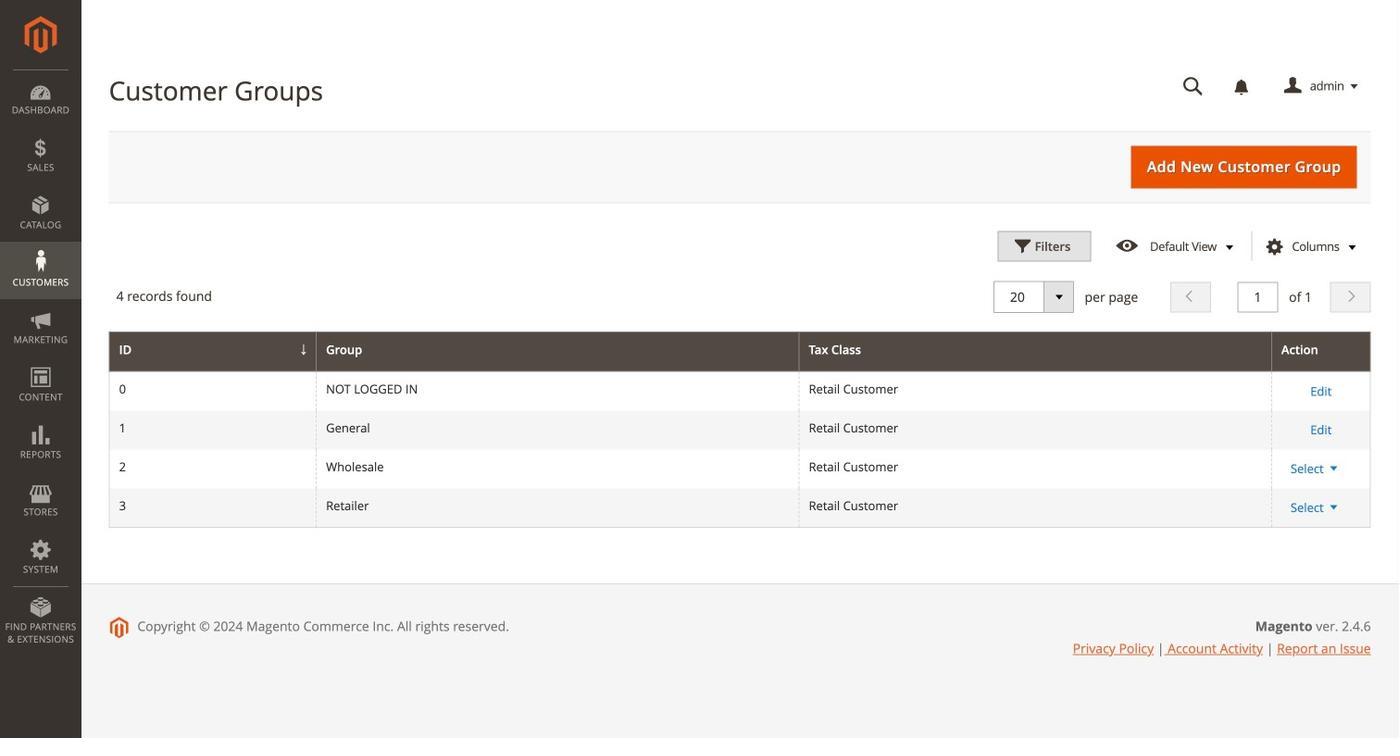 Task type: locate. For each thing, give the bounding box(es) containing it.
menu bar
[[0, 69, 82, 655]]

None number field
[[1238, 282, 1279, 313]]

None text field
[[1171, 70, 1217, 103], [1009, 288, 1064, 307], [1171, 70, 1217, 103], [1009, 288, 1064, 307]]

magento admin panel image
[[25, 16, 57, 54]]



